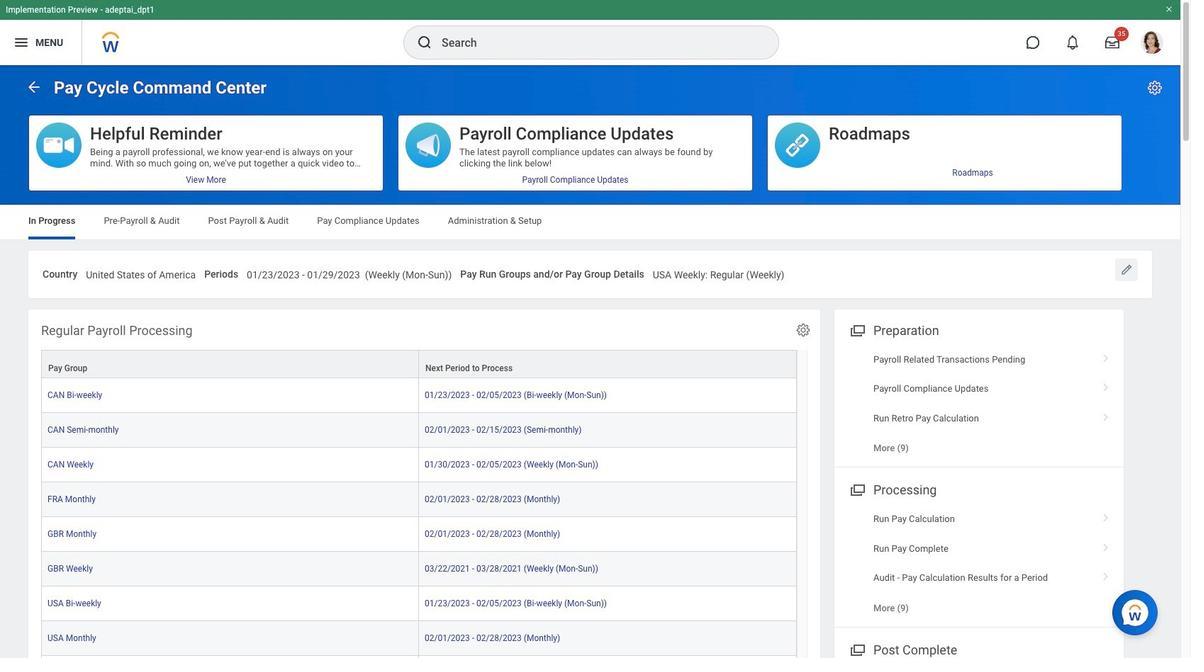 Task type: describe. For each thing, give the bounding box(es) containing it.
menu group image
[[847, 320, 866, 339]]

configure regular payroll processing image
[[795, 322, 811, 338]]

inbox large image
[[1105, 35, 1119, 50]]

10 row from the top
[[41, 656, 797, 659]]

4 row from the top
[[41, 448, 797, 483]]

close environment banner image
[[1165, 5, 1173, 13]]

search image
[[416, 34, 433, 51]]

1 chevron right image from the top
[[1097, 349, 1115, 364]]

justify image
[[13, 34, 30, 51]]

configure this page image
[[1146, 79, 1163, 96]]

1 menu group image from the top
[[847, 480, 866, 499]]

list for menu group icon
[[834, 345, 1124, 463]]

1 row from the top
[[41, 350, 797, 379]]

2 chevron right image from the top
[[1097, 509, 1115, 524]]

2 cell from the left
[[419, 656, 797, 659]]

regular payroll processing element
[[28, 310, 820, 659]]

8 row from the top
[[41, 587, 797, 622]]

edit image
[[1119, 263, 1134, 277]]

7 row from the top
[[41, 552, 797, 587]]

4 chevron right image from the top
[[1097, 568, 1115, 582]]

notifications large image
[[1066, 35, 1080, 50]]



Task type: vqa. For each thing, say whether or not it's contained in the screenshot.
AUS - Overtime Calculations - Regular/Fixed Term for the Name element
no



Task type: locate. For each thing, give the bounding box(es) containing it.
9 row from the top
[[41, 622, 797, 656]]

3 row from the top
[[41, 413, 797, 448]]

2 row from the top
[[41, 378, 797, 413]]

profile logan mcneil image
[[1141, 31, 1163, 57]]

main content
[[0, 65, 1180, 659]]

5 row from the top
[[41, 483, 797, 517]]

0 vertical spatial menu group image
[[847, 480, 866, 499]]

menu group image
[[847, 480, 866, 499], [847, 640, 866, 659]]

chevron right image
[[1097, 349, 1115, 364], [1097, 408, 1115, 422]]

1 vertical spatial chevron right image
[[1097, 408, 1115, 422]]

2 list from the top
[[834, 505, 1124, 623]]

list for 1st menu group image from the top
[[834, 505, 1124, 623]]

previous page image
[[26, 78, 43, 95]]

0 vertical spatial list
[[834, 345, 1124, 463]]

banner
[[0, 0, 1180, 65]]

1 list from the top
[[834, 345, 1124, 463]]

2 chevron right image from the top
[[1097, 408, 1115, 422]]

6 row from the top
[[41, 517, 797, 552]]

column header
[[41, 350, 419, 379]]

0 vertical spatial chevron right image
[[1097, 349, 1115, 364]]

3 chevron right image from the top
[[1097, 539, 1115, 553]]

cell
[[41, 656, 419, 659], [419, 656, 797, 659]]

chevron right image
[[1097, 379, 1115, 393], [1097, 509, 1115, 524], [1097, 539, 1115, 553], [1097, 568, 1115, 582]]

1 vertical spatial list
[[834, 505, 1124, 623]]

Search Workday  search field
[[442, 27, 749, 58]]

1 cell from the left
[[41, 656, 419, 659]]

2 menu group image from the top
[[847, 640, 866, 659]]

1 vertical spatial menu group image
[[847, 640, 866, 659]]

tab list
[[14, 206, 1166, 240]]

None text field
[[86, 261, 196, 286], [247, 261, 452, 286], [86, 261, 196, 286], [247, 261, 452, 286]]

row
[[41, 350, 797, 379], [41, 378, 797, 413], [41, 413, 797, 448], [41, 448, 797, 483], [41, 483, 797, 517], [41, 517, 797, 552], [41, 552, 797, 587], [41, 587, 797, 622], [41, 622, 797, 656], [41, 656, 797, 659]]

None text field
[[653, 261, 784, 286]]

1 chevron right image from the top
[[1097, 379, 1115, 393]]

column header inside "regular payroll processing" element
[[41, 350, 419, 379]]

list
[[834, 345, 1124, 463], [834, 505, 1124, 623]]



